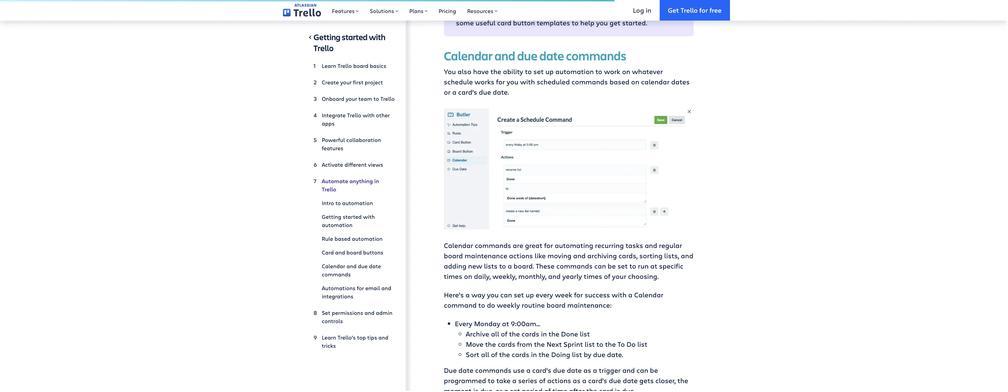 Task type: locate. For each thing, give the bounding box(es) containing it.
commands
[[566, 47, 627, 64], [572, 77, 608, 86], [475, 241, 511, 250], [557, 261, 593, 271], [322, 271, 351, 278], [475, 366, 512, 375]]

1 horizontal spatial can
[[595, 261, 606, 271]]

from up section
[[539, 0, 555, 7]]

1 vertical spatial up
[[526, 290, 534, 299]]

a right use
[[527, 366, 531, 375]]

set permissions and admin controls link
[[314, 306, 395, 328]]

with inside here's a way you can set up every week for success with a calendar command to do weekly routine board maintenance:
[[612, 290, 627, 299]]

with inside getting started with trello
[[369, 32, 386, 43]]

1 horizontal spatial from
[[517, 340, 533, 349]]

times up success
[[584, 272, 602, 281]]

0 horizontal spatial at
[[502, 319, 509, 328]]

1 is from the left
[[473, 386, 479, 391]]

actions inside calendar commands are great for automating recurring tasks and regular board maintenance actions like moving and archiving cards, sorting lists, and adding new lists to a board. these commands can be set to run at specific times on daily, weekly, monthly, and yearly times of your choosing.
[[509, 251, 533, 260]]

date.
[[493, 87, 509, 97], [607, 350, 624, 359]]

integrate trello with other apps link
[[314, 108, 395, 130]]

based down work
[[610, 77, 630, 86]]

features button
[[327, 0, 364, 21]]

0 vertical spatial on
[[622, 67, 631, 76]]

started inside getting started with automation
[[343, 213, 362, 220]]

daily,
[[474, 272, 491, 281]]

0 vertical spatial you
[[596, 18, 608, 27]]

1 horizontal spatial times
[[584, 272, 602, 281]]

can
[[595, 261, 606, 271], [501, 290, 512, 299], [637, 366, 649, 375]]

1 vertical spatial your
[[346, 95, 357, 102]]

1 horizontal spatial or
[[496, 386, 503, 391]]

and up due.
[[623, 366, 635, 375]]

activate different views
[[322, 161, 383, 168]]

2 vertical spatial you
[[487, 290, 499, 299]]

commands inside due date commands use a card's due date as a trigger and can be programmed to take a series of actions as a card's due date gets closer, the moment is due, or a set period of time after the card is due.
[[475, 366, 512, 375]]

started.
[[622, 18, 648, 27]]

intro to automation
[[322, 199, 373, 207]]

2 learn from the top
[[322, 334, 336, 341]]

1 vertical spatial buttons
[[363, 249, 384, 256]]

0 horizontal spatial actions
[[509, 251, 533, 260]]

1 vertical spatial getting
[[322, 213, 341, 220]]

and inside 'learn trello's top tips and tricks'
[[379, 334, 389, 341]]

date up programmed
[[459, 366, 474, 375]]

list right done
[[580, 329, 590, 339]]

to inside every monday at 9:00am... archive all of the cards in the done list move the cards from the next sprint list to the to do list sort all of the cards in the doing list by due date.
[[597, 340, 604, 349]]

trello inside onboard your team to trello link
[[381, 95, 395, 102]]

the up "help"
[[586, 8, 596, 17]]

is left due,
[[473, 386, 479, 391]]

calendar inside the calendar and due date commands
[[322, 262, 345, 270]]

actions inside due date commands use a card's due date as a trigger and can be programmed to take a series of actions as a card's due date gets closer, the moment is due, or a set period of time after the card is due.
[[547, 376, 571, 385]]

date. inside calendar and due date commands you also have the ability to set up automation to work on whatever schedule works for you with scheduled commands based on calendar dates or a card's due date.
[[493, 87, 509, 97]]

to
[[618, 340, 625, 349]]

add
[[456, 0, 469, 7]]

to right ability
[[525, 67, 532, 76]]

2 vertical spatial your
[[612, 272, 627, 281]]

0 horizontal spatial be
[[608, 261, 616, 271]]

also inside the 'add card buttons directly from the back of any card by clicking "add button" from the automation section of the card. we've also included some useful card button templates to help you get started.'
[[636, 8, 650, 17]]

set down take
[[510, 386, 520, 391]]

be
[[608, 261, 616, 271], [650, 366, 658, 375]]

you down ability
[[507, 77, 519, 86]]

getting for automation
[[322, 213, 341, 220]]

1 horizontal spatial by
[[624, 0, 631, 7]]

due,
[[481, 386, 494, 391]]

with right success
[[612, 290, 627, 299]]

automate anything in trello
[[322, 177, 379, 193]]

of left "any"
[[586, 0, 592, 7]]

1 vertical spatial also
[[458, 67, 472, 76]]

buttons down rule based automation link
[[363, 249, 384, 256]]

for left free
[[700, 6, 708, 14]]

the up take
[[499, 350, 510, 359]]

a left trigger in the right of the page
[[593, 366, 597, 375]]

1 vertical spatial based
[[335, 235, 351, 242]]

0 horizontal spatial or
[[444, 87, 451, 97]]

to left work
[[596, 67, 603, 76]]

solutions button
[[364, 0, 404, 21]]

the inside calendar and due date commands you also have the ability to set up automation to work on whatever schedule works for you with scheduled commands based on calendar dates or a card's due date.
[[491, 67, 502, 76]]

and left "admin"
[[365, 309, 375, 316]]

0 horizontal spatial on
[[464, 272, 472, 281]]

with for integrate trello with other apps
[[363, 111, 375, 119]]

your for onboard
[[346, 95, 357, 102]]

and inside automations for email and integrations
[[382, 284, 391, 292]]

0 horizontal spatial by
[[584, 350, 592, 359]]

buttons inside card and board buttons link
[[363, 249, 384, 256]]

9:00am...
[[511, 319, 541, 328]]

getting for trello
[[314, 32, 341, 43]]

trello's
[[338, 334, 356, 341]]

with down ability
[[520, 77, 535, 86]]

learn up create
[[322, 62, 336, 69]]

2 horizontal spatial you
[[596, 18, 608, 27]]

with inside "integrate trello with other apps"
[[363, 111, 375, 119]]

rule based automation link
[[314, 232, 395, 246]]

and right tips
[[379, 334, 389, 341]]

commands up automations
[[322, 271, 351, 278]]

can up weekly
[[501, 290, 512, 299]]

first
[[353, 79, 364, 86]]

of left time
[[545, 386, 551, 391]]

and right email in the left of the page
[[382, 284, 391, 292]]

0 horizontal spatial buttons
[[363, 249, 384, 256]]

page progress progress bar
[[0, 0, 615, 1]]

2 horizontal spatial on
[[632, 77, 640, 86]]

date. down to
[[607, 350, 624, 359]]

calendar for calendar commands are great for automating recurring tasks and regular board maintenance actions like moving and archiving cards, sorting lists, and adding new lists to a board. these commands can be set to run at specific times on daily, weekly, monthly, and yearly times of your choosing.
[[444, 241, 473, 250]]

for right works
[[496, 77, 505, 86]]

run
[[638, 261, 649, 271]]

calendar and due date commands you also have the ability to set up automation to work on whatever schedule works for you with scheduled commands based on calendar dates or a card's due date.
[[444, 47, 690, 97]]

0 horizontal spatial you
[[487, 290, 499, 299]]

2 vertical spatial can
[[637, 366, 649, 375]]

1 vertical spatial by
[[584, 350, 592, 359]]

0 vertical spatial all
[[491, 329, 499, 339]]

card down trigger in the right of the page
[[599, 386, 613, 391]]

all right sort
[[481, 350, 489, 359]]

an image showing how to schedule automation by creating a schedule command image
[[444, 108, 694, 229]]

0 vertical spatial started
[[342, 32, 368, 43]]

calendar and due date commands link
[[314, 259, 395, 281]]

create your first project link
[[314, 75, 395, 89]]

up up scheduled
[[546, 67, 554, 76]]

ability
[[503, 67, 523, 76]]

period
[[522, 386, 543, 391]]

getting inside getting started with automation
[[322, 213, 341, 220]]

with inside calendar and due date commands you also have the ability to set up automation to work on whatever schedule works for you with scheduled commands based on calendar dates or a card's due date.
[[520, 77, 535, 86]]

tips
[[367, 334, 377, 341]]

to left "help"
[[572, 18, 579, 27]]

on down new
[[464, 272, 472, 281]]

the down 9:00am...
[[509, 329, 520, 339]]

your
[[340, 79, 352, 86], [346, 95, 357, 102], [612, 272, 627, 281]]

0 horizontal spatial also
[[458, 67, 472, 76]]

1 horizontal spatial you
[[507, 77, 519, 86]]

0 vertical spatial can
[[595, 261, 606, 271]]

trello inside learn trello board basics link
[[338, 62, 352, 69]]

at right monday
[[502, 319, 509, 328]]

of up success
[[604, 272, 611, 281]]

2 is from the left
[[615, 386, 620, 391]]

the left next on the bottom right of page
[[534, 340, 545, 349]]

due down doing
[[553, 366, 565, 375]]

do
[[627, 340, 636, 349]]

1 learn from the top
[[322, 62, 336, 69]]

card inside due date commands use a card's due date as a trigger and can be programmed to take a series of actions as a card's due date gets closer, the moment is due, or a set period of time after the card is due.
[[599, 386, 613, 391]]

different
[[345, 161, 367, 168]]

apps
[[322, 120, 335, 127]]

or down take
[[496, 386, 503, 391]]

1 vertical spatial actions
[[547, 376, 571, 385]]

buttons
[[486, 0, 512, 7], [363, 249, 384, 256]]

0 vertical spatial cards
[[522, 329, 540, 339]]

0 horizontal spatial from
[[482, 8, 498, 17]]

be up gets
[[650, 366, 658, 375]]

1 vertical spatial at
[[502, 319, 509, 328]]

with
[[369, 32, 386, 43], [520, 77, 535, 86], [363, 111, 375, 119], [363, 213, 375, 220], [612, 290, 627, 299]]

0 vertical spatial based
[[610, 77, 630, 86]]

in up next on the bottom right of page
[[541, 329, 547, 339]]

automation down directly
[[512, 8, 550, 17]]

calendar up the have
[[444, 47, 493, 64]]

archiving
[[588, 251, 617, 260]]

your left first
[[340, 79, 352, 86]]

0 horizontal spatial based
[[335, 235, 351, 242]]

by inside the 'add card buttons directly from the back of any card by clicking "add button" from the automation section of the card. we've also included some useful card button templates to help you get started.'
[[624, 0, 631, 7]]

actions up the board.
[[509, 251, 533, 260]]

or
[[444, 87, 451, 97], [496, 386, 503, 391]]

trello
[[681, 6, 698, 14], [314, 43, 334, 54], [338, 62, 352, 69], [381, 95, 395, 102], [347, 111, 361, 119], [322, 186, 336, 193]]

calendar inside calendar and due date commands you also have the ability to set up automation to work on whatever schedule works for you with scheduled commands based on calendar dates or a card's due date.
[[444, 47, 493, 64]]

1 vertical spatial can
[[501, 290, 512, 299]]

date up email in the left of the page
[[369, 262, 381, 270]]

of right sort
[[491, 350, 498, 359]]

getting inside getting started with trello
[[314, 32, 341, 43]]

here's
[[444, 290, 464, 299]]

a up weekly,
[[508, 261, 512, 271]]

started down intro to automation link
[[343, 213, 362, 220]]

0 vertical spatial date.
[[493, 87, 509, 97]]

date. inside every monday at 9:00am... archive all of the cards in the done list move the cards from the next sprint list to the to do list sort all of the cards in the doing list by due date.
[[607, 350, 624, 359]]

learn for learn trello's top tips and tricks
[[322, 334, 336, 341]]

1 vertical spatial learn
[[322, 334, 336, 341]]

1 vertical spatial be
[[650, 366, 658, 375]]

with down intro to automation link
[[363, 213, 375, 220]]

set up weekly
[[514, 290, 524, 299]]

the right closer,
[[678, 376, 689, 385]]

calendar inside here's a way you can set up every week for success with a calendar command to do weekly routine board maintenance:
[[634, 290, 664, 299]]

directly
[[514, 0, 538, 7]]

be inside calendar commands are great for automating recurring tasks and regular board maintenance actions like moving and archiving cards, sorting lists, and adding new lists to a board. these commands can be set to run at specific times on daily, weekly, monthly, and yearly times of your choosing.
[[608, 261, 616, 271]]

2 vertical spatial cards
[[512, 350, 530, 359]]

2 horizontal spatial from
[[539, 0, 555, 7]]

automating
[[555, 241, 594, 250]]

all down monday
[[491, 329, 499, 339]]

automation inside getting started with automation
[[322, 221, 353, 228]]

as
[[584, 366, 591, 375], [573, 376, 581, 385]]

due down works
[[479, 87, 491, 97]]

card up card.
[[608, 0, 622, 7]]

and inside calendar and due date commands you also have the ability to set up automation to work on whatever schedule works for you with scheduled commands based on calendar dates or a card's due date.
[[495, 47, 515, 64]]

automation
[[512, 8, 550, 17], [556, 67, 594, 76], [342, 199, 373, 207], [322, 221, 353, 228], [352, 235, 383, 242]]

card
[[322, 249, 334, 256]]

a up after
[[583, 376, 587, 385]]

1 horizontal spatial be
[[650, 366, 658, 375]]

use
[[513, 366, 525, 375]]

powerful collaboration features link
[[314, 133, 395, 155]]

commands up 'yearly'
[[557, 261, 593, 271]]

you inside the 'add card buttons directly from the back of any card by clicking "add button" from the automation section of the card. we've also included some useful card button templates to help you get started.'
[[596, 18, 608, 27]]

1 horizontal spatial up
[[546, 67, 554, 76]]

a inside calendar commands are great for automating recurring tasks and regular board maintenance actions like moving and archiving cards, sorting lists, and adding new lists to a board. these commands can be set to run at specific times on daily, weekly, monthly, and yearly times of your choosing.
[[508, 261, 512, 271]]

with left other
[[363, 111, 375, 119]]

and inside set permissions and admin controls
[[365, 309, 375, 316]]

1 horizontal spatial all
[[491, 329, 499, 339]]

1 horizontal spatial buttons
[[486, 0, 512, 7]]

a right take
[[513, 376, 517, 385]]

commands inside the calendar and due date commands
[[322, 271, 351, 278]]

to right team
[[374, 95, 379, 102]]

to inside due date commands use a card's due date as a trigger and can be programmed to take a series of actions as a card's due date gets closer, the moment is due, or a set period of time after the card is due.
[[488, 376, 495, 385]]

card's inside calendar and due date commands you also have the ability to set up automation to work on whatever schedule works for you with scheduled commands based on calendar dates or a card's due date.
[[458, 87, 477, 97]]

admin
[[376, 309, 393, 316]]

up up "routine"
[[526, 290, 534, 299]]

by up 'we've'
[[624, 0, 631, 7]]

card's down trigger in the right of the page
[[588, 376, 607, 385]]

collaboration
[[346, 136, 381, 143]]

1 horizontal spatial is
[[615, 386, 620, 391]]

date up scheduled
[[540, 47, 564, 64]]

clicking
[[633, 0, 657, 7]]

0 horizontal spatial date.
[[493, 87, 509, 97]]

1 horizontal spatial as
[[584, 366, 591, 375]]

here's a way you can set up every week for success with a calendar command to do weekly routine board maintenance:
[[444, 290, 664, 310]]

in inside automate anything in trello
[[374, 177, 379, 185]]

learn trello's top tips and tricks
[[322, 334, 389, 349]]

your inside calendar commands are great for automating recurring tasks and regular board maintenance actions like moving and archiving cards, sorting lists, and adding new lists to a board. these commands can be set to run at specific times on daily, weekly, monthly, and yearly times of your choosing.
[[612, 272, 627, 281]]

0 vertical spatial at
[[651, 261, 658, 271]]

other
[[376, 111, 390, 119]]

for inside automations for email and integrations
[[357, 284, 364, 292]]

and up "sorting"
[[645, 241, 658, 250]]

due inside every monday at 9:00am... archive all of the cards in the done list move the cards from the next sprint list to the to do list sort all of the cards in the doing list by due date.
[[593, 350, 606, 359]]

0 vertical spatial also
[[636, 8, 650, 17]]

0 horizontal spatial card's
[[458, 87, 477, 97]]

board up adding
[[444, 251, 463, 260]]

up inside here's a way you can set up every week for success with a calendar command to do weekly routine board maintenance:
[[526, 290, 534, 299]]

1 horizontal spatial actions
[[547, 376, 571, 385]]

after
[[569, 386, 585, 391]]

to up weekly,
[[499, 261, 506, 271]]

views
[[368, 161, 383, 168]]

0 vertical spatial learn
[[322, 62, 336, 69]]

your down cards,
[[612, 272, 627, 281]]

and inside due date commands use a card's due date as a trigger and can be programmed to take a series of actions as a card's due date gets closer, the moment is due, or a set period of time after the card is due.
[[623, 366, 635, 375]]

for inside calendar and due date commands you also have the ability to set up automation to work on whatever schedule works for you with scheduled commands based on calendar dates or a card's due date.
[[496, 77, 505, 86]]

programmed
[[444, 376, 486, 385]]

rule
[[322, 235, 333, 242]]

0 vertical spatial by
[[624, 0, 631, 7]]

the
[[556, 0, 567, 7], [499, 8, 510, 17], [586, 8, 596, 17], [491, 67, 502, 76], [509, 329, 520, 339], [549, 329, 560, 339], [485, 340, 496, 349], [534, 340, 545, 349], [605, 340, 616, 349], [499, 350, 510, 359], [539, 350, 550, 359], [678, 376, 689, 385], [587, 386, 598, 391]]

moving
[[548, 251, 572, 260]]

moment
[[444, 386, 472, 391]]

card's
[[458, 87, 477, 97], [532, 366, 552, 375], [588, 376, 607, 385]]

the up next on the bottom right of page
[[549, 329, 560, 339]]

0 vertical spatial card's
[[458, 87, 477, 97]]

gets
[[640, 376, 654, 385]]

learn up tricks
[[322, 334, 336, 341]]

up
[[546, 67, 554, 76], [526, 290, 534, 299]]

0 vertical spatial up
[[546, 67, 554, 76]]

calendar inside calendar commands are great for automating recurring tasks and regular board maintenance actions like moving and archiving cards, sorting lists, and adding new lists to a board. these commands can be set to run at specific times on daily, weekly, monthly, and yearly times of your choosing.
[[444, 241, 473, 250]]

0 horizontal spatial up
[[526, 290, 534, 299]]

due up ability
[[517, 47, 538, 64]]

1 vertical spatial or
[[496, 386, 503, 391]]

1 horizontal spatial at
[[651, 261, 658, 271]]

closer,
[[656, 376, 676, 385]]

section
[[552, 8, 576, 17]]

calendar up adding
[[444, 241, 473, 250]]

the right after
[[587, 386, 598, 391]]

to
[[572, 18, 579, 27], [525, 67, 532, 76], [596, 67, 603, 76], [374, 95, 379, 102], [336, 199, 341, 207], [499, 261, 506, 271], [630, 261, 637, 271], [479, 300, 485, 310], [597, 340, 604, 349], [488, 376, 495, 385]]

powerful
[[322, 136, 345, 143]]

1 horizontal spatial card's
[[532, 366, 552, 375]]

0 vertical spatial be
[[608, 261, 616, 271]]

for inside calendar commands are great for automating recurring tasks and regular board maintenance actions like moving and archiving cards, sorting lists, and adding new lists to a board. these commands can be set to run at specific times on daily, weekly, monthly, and yearly times of your choosing.
[[544, 241, 553, 250]]

0 horizontal spatial times
[[444, 272, 463, 281]]

0 vertical spatial actions
[[509, 251, 533, 260]]

button"
[[456, 8, 481, 17]]

to inside the 'add card buttons directly from the back of any card by clicking "add button" from the automation section of the card. we've also included some useful card button templates to help you get started.'
[[572, 18, 579, 27]]

at
[[651, 261, 658, 271], [502, 319, 509, 328]]

0 horizontal spatial as
[[573, 376, 581, 385]]

templates
[[537, 18, 570, 27]]

and down "card and board buttons"
[[347, 262, 357, 270]]

1 vertical spatial card's
[[532, 366, 552, 375]]

started inside getting started with trello
[[342, 32, 368, 43]]

card and board buttons
[[322, 249, 384, 256]]

started
[[342, 32, 368, 43], [343, 213, 362, 220]]

set inside calendar and due date commands you also have the ability to set up automation to work on whatever schedule works for you with scheduled commands based on calendar dates or a card's due date.
[[534, 67, 544, 76]]

log in link
[[625, 0, 660, 21]]

your left team
[[346, 95, 357, 102]]

and up ability
[[495, 47, 515, 64]]

2 horizontal spatial can
[[637, 366, 649, 375]]

calendar for calendar and due date commands you also have the ability to set up automation to work on whatever schedule works for you with scheduled commands based on calendar dates or a card's due date.
[[444, 47, 493, 64]]

button
[[513, 18, 535, 27]]

commands down work
[[572, 77, 608, 86]]

monday
[[474, 319, 501, 328]]

1 horizontal spatial also
[[636, 8, 650, 17]]

also down the clicking
[[636, 8, 650, 17]]

also up schedule
[[458, 67, 472, 76]]

calendar
[[444, 47, 493, 64], [444, 241, 473, 250], [322, 262, 345, 270], [634, 290, 664, 299]]

cards
[[522, 329, 540, 339], [498, 340, 516, 349], [512, 350, 530, 359]]

from
[[539, 0, 555, 7], [482, 8, 498, 17], [517, 340, 533, 349]]

at inside calendar commands are great for automating recurring tasks and regular board maintenance actions like moving and archiving cards, sorting lists, and adding new lists to a board. these commands can be set to run at specific times on daily, weekly, monthly, and yearly times of your choosing.
[[651, 261, 658, 271]]

1 horizontal spatial date.
[[607, 350, 624, 359]]

0 horizontal spatial can
[[501, 290, 512, 299]]

0 vertical spatial buttons
[[486, 0, 512, 7]]

2 vertical spatial card's
[[588, 376, 607, 385]]

with for getting started with automation
[[363, 213, 375, 220]]

2 horizontal spatial card's
[[588, 376, 607, 385]]

0 vertical spatial your
[[340, 79, 352, 86]]

0 vertical spatial or
[[444, 87, 451, 97]]

1 vertical spatial date.
[[607, 350, 624, 359]]

0 vertical spatial getting
[[314, 32, 341, 43]]

for right the week
[[574, 290, 583, 299]]

2 vertical spatial from
[[517, 340, 533, 349]]

due inside the calendar and due date commands
[[358, 262, 368, 270]]

you up do
[[487, 290, 499, 299]]

learn inside 'learn trello's top tips and tricks'
[[322, 334, 336, 341]]

card and board buttons link
[[314, 246, 395, 259]]

2 vertical spatial on
[[464, 272, 472, 281]]

1 vertical spatial you
[[507, 77, 519, 86]]

1 vertical spatial started
[[343, 213, 362, 220]]

or inside calendar and due date commands you also have the ability to set up automation to work on whatever schedule works for you with scheduled commands based on calendar dates or a card's due date.
[[444, 87, 451, 97]]

1 horizontal spatial based
[[610, 77, 630, 86]]

0 horizontal spatial all
[[481, 350, 489, 359]]

can up gets
[[637, 366, 649, 375]]

1 horizontal spatial on
[[622, 67, 631, 76]]

0 horizontal spatial is
[[473, 386, 479, 391]]

with inside getting started with automation
[[363, 213, 375, 220]]

powerful collaboration features
[[322, 136, 381, 152]]

the right the have
[[491, 67, 502, 76]]

on down whatever
[[632, 77, 640, 86]]



Task type: describe. For each thing, give the bounding box(es) containing it.
tasks
[[626, 241, 643, 250]]

due.
[[622, 386, 636, 391]]

commands up maintenance
[[475, 241, 511, 250]]

at inside every monday at 9:00am... archive all of the cards in the done list move the cards from the next sprint list to the to do list sort all of the cards in the doing list by due date.
[[502, 319, 509, 328]]

a inside calendar and due date commands you also have the ability to set up automation to work on whatever schedule works for you with scheduled commands based on calendar dates or a card's due date.
[[452, 87, 457, 97]]

date up after
[[567, 366, 582, 375]]

atlassian trello image
[[283, 4, 321, 17]]

series
[[518, 376, 538, 385]]

trello inside "integrate trello with other apps"
[[347, 111, 361, 119]]

resources button
[[462, 0, 503, 21]]

lists
[[484, 261, 498, 271]]

time
[[553, 386, 568, 391]]

do
[[487, 300, 495, 310]]

pricing
[[439, 7, 456, 14]]

board inside here's a way you can set up every week for success with a calendar command to do weekly routine board maintenance:
[[547, 300, 566, 310]]

in right log
[[646, 6, 652, 14]]

card.
[[598, 8, 614, 17]]

card right useful
[[497, 18, 512, 27]]

be inside due date commands use a card's due date as a trigger and can be programmed to take a series of actions as a card's due date gets closer, the moment is due, or a set period of time after the card is due.
[[650, 366, 658, 375]]

1 times from the left
[[444, 272, 463, 281]]

help
[[581, 18, 595, 27]]

to right intro
[[336, 199, 341, 207]]

2 times from the left
[[584, 272, 602, 281]]

trello inside getting started with trello
[[314, 43, 334, 54]]

of up period
[[539, 376, 546, 385]]

integrate trello with other apps
[[322, 111, 390, 127]]

and down automating
[[573, 251, 586, 260]]

next
[[547, 340, 562, 349]]

for inside here's a way you can set up every week for success with a calendar command to do weekly routine board maintenance:
[[574, 290, 583, 299]]

automate
[[322, 177, 348, 185]]

due down trigger in the right of the page
[[609, 376, 621, 385]]

doing
[[551, 350, 570, 359]]

tricks
[[322, 342, 336, 349]]

get trello for free link
[[660, 0, 730, 21]]

or inside due date commands use a card's due date as a trigger and can be programmed to take a series of actions as a card's due date gets closer, the moment is due, or a set period of time after the card is due.
[[496, 386, 503, 391]]

date inside the calendar and due date commands
[[369, 262, 381, 270]]

whatever
[[632, 67, 663, 76]]

of inside calendar commands are great for automating recurring tasks and regular board maintenance actions like moving and archiving cards, sorting lists, and adding new lists to a board. these commands can be set to run at specific times on daily, weekly, monthly, and yearly times of your choosing.
[[604, 272, 611, 281]]

"add
[[659, 0, 674, 7]]

automations for email and integrations link
[[314, 281, 395, 303]]

automate anything in trello link
[[314, 174, 395, 196]]

great
[[525, 241, 543, 250]]

learn trello board basics link
[[314, 59, 395, 73]]

1 vertical spatial as
[[573, 376, 581, 385]]

buttons inside the 'add card buttons directly from the back of any card by clicking "add button" from the automation section of the card. we've also included some useful card button templates to help you get started.'
[[486, 0, 512, 7]]

a down take
[[504, 386, 508, 391]]

a left way
[[466, 290, 470, 299]]

getting started with trello link
[[314, 32, 395, 56]]

team
[[359, 95, 372, 102]]

set inside due date commands use a card's due date as a trigger and can be programmed to take a series of actions as a card's due date gets closer, the moment is due, or a set period of time after the card is due.
[[510, 386, 520, 391]]

integrations
[[322, 293, 354, 300]]

cards,
[[619, 251, 638, 260]]

some
[[456, 18, 474, 27]]

the right move
[[485, 340, 496, 349]]

intro
[[322, 199, 334, 207]]

getting started with automation
[[322, 213, 375, 228]]

by inside every monday at 9:00am... archive all of the cards in the done list move the cards from the next sprint list to the to do list sort all of the cards in the doing list by due date.
[[584, 350, 592, 359]]

set inside here's a way you can set up every week for success with a calendar command to do weekly routine board maintenance:
[[514, 290, 524, 299]]

getting started with trello
[[314, 32, 386, 54]]

can inside due date commands use a card's due date as a trigger and can be programmed to take a series of actions as a card's due date gets closer, the moment is due, or a set period of time after the card is due.
[[637, 366, 649, 375]]

started for trello
[[342, 32, 368, 43]]

learn trello's top tips and tricks link
[[314, 331, 395, 353]]

the up section
[[556, 0, 567, 7]]

of down back
[[577, 8, 584, 17]]

features
[[322, 144, 344, 152]]

1 vertical spatial cards
[[498, 340, 516, 349]]

activate different views link
[[314, 158, 395, 172]]

list right sprint at the right
[[585, 340, 595, 349]]

a down choosing.
[[629, 290, 633, 299]]

from inside every monday at 9:00am... archive all of the cards in the done list move the cards from the next sprint list to the to do list sort all of the cards in the doing list by due date.
[[517, 340, 533, 349]]

date inside calendar and due date commands you also have the ability to set up automation to work on whatever schedule works for you with scheduled commands based on calendar dates or a card's due date.
[[540, 47, 564, 64]]

started for automation
[[343, 213, 362, 220]]

activate
[[322, 161, 343, 168]]

to left run
[[630, 261, 637, 271]]

sprint
[[564, 340, 583, 349]]

maintenance
[[465, 251, 508, 260]]

any
[[594, 0, 606, 7]]

features
[[332, 7, 355, 14]]

commands up work
[[566, 47, 627, 64]]

0 vertical spatial from
[[539, 0, 555, 7]]

the left to
[[605, 340, 616, 349]]

permissions
[[332, 309, 363, 316]]

every
[[536, 290, 553, 299]]

also inside calendar and due date commands you also have the ability to set up automation to work on whatever schedule works for you with scheduled commands based on calendar dates or a card's due date.
[[458, 67, 472, 76]]

controls
[[322, 317, 343, 325]]

of right archive
[[501, 329, 508, 339]]

top
[[357, 334, 366, 341]]

onboard your team to trello link
[[314, 92, 395, 106]]

the right resources
[[499, 8, 510, 17]]

automation up card and board buttons link
[[352, 235, 383, 242]]

lists,
[[665, 251, 680, 260]]

on inside calendar commands are great for automating recurring tasks and regular board maintenance actions like moving and archiving cards, sorting lists, and adding new lists to a board. these commands can be set to run at specific times on daily, weekly, monthly, and yearly times of your choosing.
[[464, 272, 472, 281]]

log
[[633, 6, 644, 14]]

routine
[[522, 300, 545, 310]]

1 vertical spatial from
[[482, 8, 498, 17]]

solutions
[[370, 7, 394, 14]]

choosing.
[[628, 272, 659, 281]]

email
[[366, 284, 380, 292]]

learn for learn trello board basics
[[322, 62, 336, 69]]

and right lists,
[[681, 251, 694, 260]]

automation inside calendar and due date commands you also have the ability to set up automation to work on whatever schedule works for you with scheduled commands based on calendar dates or a card's due date.
[[556, 67, 594, 76]]

schedule
[[444, 77, 473, 86]]

and down these
[[548, 272, 561, 281]]

done
[[561, 329, 578, 339]]

weekly
[[497, 300, 520, 310]]

list right do
[[638, 340, 648, 349]]

your for create
[[340, 79, 352, 86]]

back
[[569, 0, 584, 7]]

you inside here's a way you can set up every week for success with a calendar command to do weekly routine board maintenance:
[[487, 290, 499, 299]]

anything
[[350, 177, 373, 185]]

due
[[444, 366, 457, 375]]

calendar for calendar and due date commands
[[322, 262, 345, 270]]

list down sprint at the right
[[572, 350, 582, 359]]

card up resources
[[471, 0, 485, 7]]

plans
[[409, 7, 424, 14]]

learn trello board basics
[[322, 62, 386, 69]]

automation inside the 'add card buttons directly from the back of any card by clicking "add button" from the automation section of the card. we've also included some useful card button templates to help you get started.'
[[512, 8, 550, 17]]

integrate
[[322, 111, 346, 119]]

and right card
[[335, 249, 345, 256]]

automation down automate anything in trello link
[[342, 199, 373, 207]]

take
[[497, 376, 511, 385]]

included
[[652, 8, 680, 17]]

basics
[[370, 62, 386, 69]]

maintenance:
[[568, 300, 612, 310]]

set inside calendar commands are great for automating recurring tasks and regular board maintenance actions like moving and archiving cards, sorting lists, and adding new lists to a board. these commands can be set to run at specific times on daily, weekly, monthly, and yearly times of your choosing.
[[618, 261, 628, 271]]

get
[[610, 18, 621, 27]]

every
[[455, 319, 473, 328]]

command
[[444, 300, 477, 310]]

based inside calendar and due date commands you also have the ability to set up automation to work on whatever schedule works for you with scheduled commands based on calendar dates or a card's due date.
[[610, 77, 630, 86]]

board.
[[514, 261, 534, 271]]

and inside the calendar and due date commands
[[347, 262, 357, 270]]

add card buttons directly from the back of any card by clicking "add button" from the automation section of the card. we've also included some useful card button templates to help you get started.
[[456, 0, 680, 27]]

up inside calendar and due date commands you also have the ability to set up automation to work on whatever schedule works for you with scheduled commands based on calendar dates or a card's due date.
[[546, 67, 554, 76]]

you inside calendar and due date commands you also have the ability to set up automation to work on whatever schedule works for you with scheduled commands based on calendar dates or a card's due date.
[[507, 77, 519, 86]]

with for getting started with trello
[[369, 32, 386, 43]]

1 vertical spatial on
[[632, 77, 640, 86]]

can inside here's a way you can set up every week for success with a calendar command to do weekly routine board maintenance:
[[501, 290, 512, 299]]

0 vertical spatial as
[[584, 366, 591, 375]]

board up first
[[353, 62, 369, 69]]

scheduled
[[537, 77, 570, 86]]

rule based automation
[[322, 235, 383, 242]]

log in
[[633, 6, 652, 14]]

getting started with automation link
[[314, 210, 395, 232]]

in left doing
[[531, 350, 537, 359]]

get
[[668, 6, 679, 14]]

resources
[[467, 7, 494, 14]]

the down next on the bottom right of page
[[539, 350, 550, 359]]

based inside rule based automation link
[[335, 235, 351, 242]]

date up due.
[[623, 376, 638, 385]]

1 vertical spatial all
[[481, 350, 489, 359]]

are
[[513, 241, 524, 250]]

every monday at 9:00am... archive all of the cards in the done list move the cards from the next sprint list to the to do list sort all of the cards in the doing list by due date.
[[455, 319, 648, 359]]

can inside calendar commands are great for automating recurring tasks and regular board maintenance actions like moving and archiving cards, sorting lists, and adding new lists to a board. these commands can be set to run at specific times on daily, weekly, monthly, and yearly times of your choosing.
[[595, 261, 606, 271]]

board down rule based automation link
[[347, 249, 362, 256]]

to inside here's a way you can set up every week for success with a calendar command to do weekly routine board maintenance:
[[479, 300, 485, 310]]

onboard
[[322, 95, 345, 102]]

trello inside get trello for free link
[[681, 6, 698, 14]]

adding
[[444, 261, 467, 271]]

yearly
[[563, 272, 582, 281]]

like
[[535, 251, 546, 260]]

board inside calendar commands are great for automating recurring tasks and regular board maintenance actions like moving and archiving cards, sorting lists, and adding new lists to a board. these commands can be set to run at specific times on daily, weekly, monthly, and yearly times of your choosing.
[[444, 251, 463, 260]]

trello inside automate anything in trello
[[322, 186, 336, 193]]

monthly,
[[519, 272, 547, 281]]



Task type: vqa. For each thing, say whether or not it's contained in the screenshot.
due in Every Monday at 9:00am... Archive all of the cards in the Done list Move the cards from the Next Sprint list to the To Do list Sort all of the cards in the Doing list by due date.
yes



